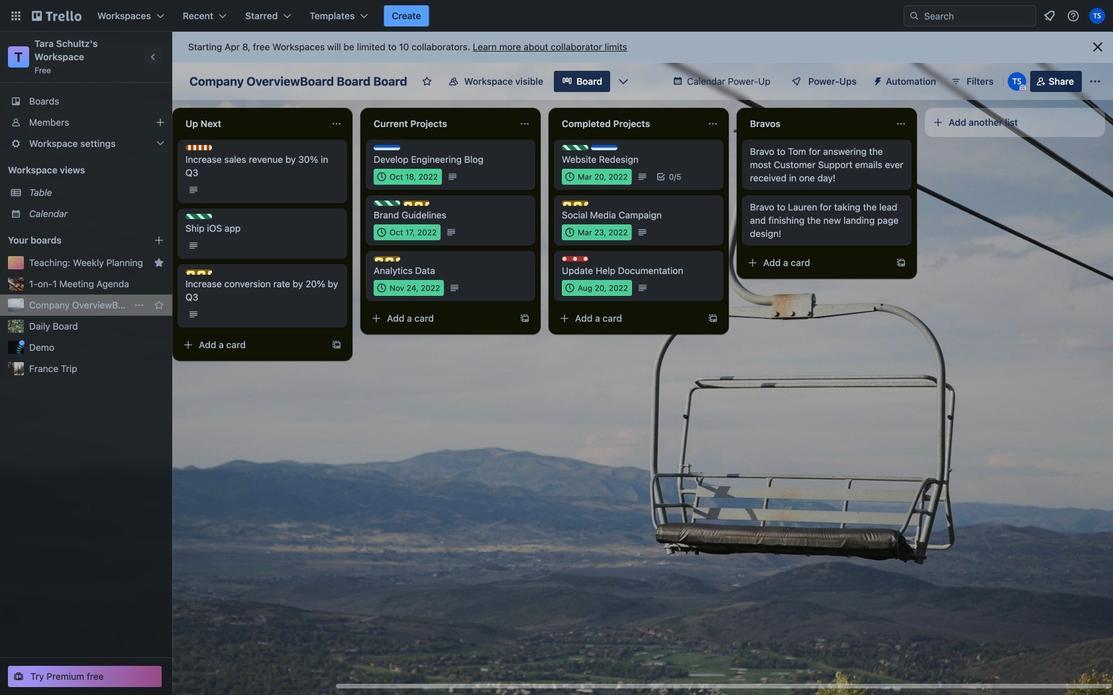 Task type: locate. For each thing, give the bounding box(es) containing it.
1 horizontal spatial color: blue, title: "it" element
[[591, 145, 618, 150]]

create from template… image
[[896, 258, 907, 268], [520, 313, 530, 324], [708, 313, 718, 324]]

color: green, title: "product" element
[[562, 145, 589, 150], [374, 201, 400, 206], [186, 214, 212, 219]]

1 horizontal spatial create from template… image
[[708, 313, 718, 324]]

1 horizontal spatial tara schultz (taraschultz7) image
[[1090, 8, 1105, 24]]

customize views image
[[617, 75, 630, 88]]

0 horizontal spatial create from template… image
[[520, 313, 530, 324]]

starred icon image
[[154, 258, 164, 268]]

1 vertical spatial color: green, title: "product" element
[[374, 201, 400, 206]]

None text field
[[554, 113, 703, 135]]

color: yellow, title: "marketing" element
[[403, 201, 429, 206], [562, 201, 589, 206], [374, 256, 400, 262], [186, 270, 212, 275]]

None checkbox
[[374, 169, 442, 185], [374, 280, 444, 296], [562, 280, 632, 296], [374, 169, 442, 185], [374, 280, 444, 296], [562, 280, 632, 296]]

1 vertical spatial tara schultz (taraschultz7) image
[[1008, 72, 1026, 91]]

2 color: blue, title: "it" element from the left
[[591, 145, 618, 150]]

search image
[[909, 11, 920, 21]]

Search field
[[904, 5, 1037, 27]]

your boards with 6 items element
[[8, 233, 134, 249]]

color: red, title: "support" element
[[562, 256, 589, 262]]

tara schultz (taraschultz7) image
[[1090, 8, 1105, 24], [1008, 72, 1026, 91]]

0 horizontal spatial color: blue, title: "it" element
[[374, 145, 400, 150]]

None text field
[[178, 113, 326, 135], [366, 113, 514, 135], [742, 113, 891, 135], [178, 113, 326, 135], [366, 113, 514, 135], [742, 113, 891, 135]]

workspace navigation collapse icon image
[[144, 48, 163, 66]]

0 notifications image
[[1042, 8, 1058, 24]]

2 vertical spatial color: green, title: "product" element
[[186, 214, 212, 219]]

None checkbox
[[562, 169, 632, 185], [374, 225, 441, 241], [562, 225, 632, 241], [562, 169, 632, 185], [374, 225, 441, 241], [562, 225, 632, 241]]

color: blue, title: "it" element
[[374, 145, 400, 150], [591, 145, 618, 150]]

0 vertical spatial color: green, title: "product" element
[[562, 145, 589, 150]]

2 horizontal spatial color: green, title: "product" element
[[562, 145, 589, 150]]

0 horizontal spatial tara schultz (taraschultz7) image
[[1008, 72, 1026, 91]]

back to home image
[[32, 5, 82, 27]]

0 vertical spatial tara schultz (taraschultz7) image
[[1090, 8, 1105, 24]]



Task type: describe. For each thing, give the bounding box(es) containing it.
color: orange, title: "sales" element
[[186, 145, 212, 150]]

primary element
[[0, 0, 1113, 32]]

2 horizontal spatial create from template… image
[[896, 258, 907, 268]]

board actions menu image
[[134, 300, 144, 311]]

1 color: blue, title: "it" element from the left
[[374, 145, 400, 150]]

0 horizontal spatial color: green, title: "product" element
[[186, 214, 212, 219]]

star icon image
[[154, 300, 164, 311]]

star or unstar board image
[[422, 76, 433, 87]]

open information menu image
[[1067, 9, 1080, 23]]

Board name text field
[[183, 71, 414, 92]]

sm image
[[868, 71, 886, 89]]

show menu image
[[1089, 75, 1102, 88]]

add board image
[[154, 235, 164, 246]]

this member is an admin of this board. image
[[1020, 85, 1026, 91]]

create from template… image
[[331, 340, 342, 351]]

1 horizontal spatial color: green, title: "product" element
[[374, 201, 400, 206]]



Task type: vqa. For each thing, say whether or not it's contained in the screenshot.
2nd Color: blue, title: "IT" element from left
yes



